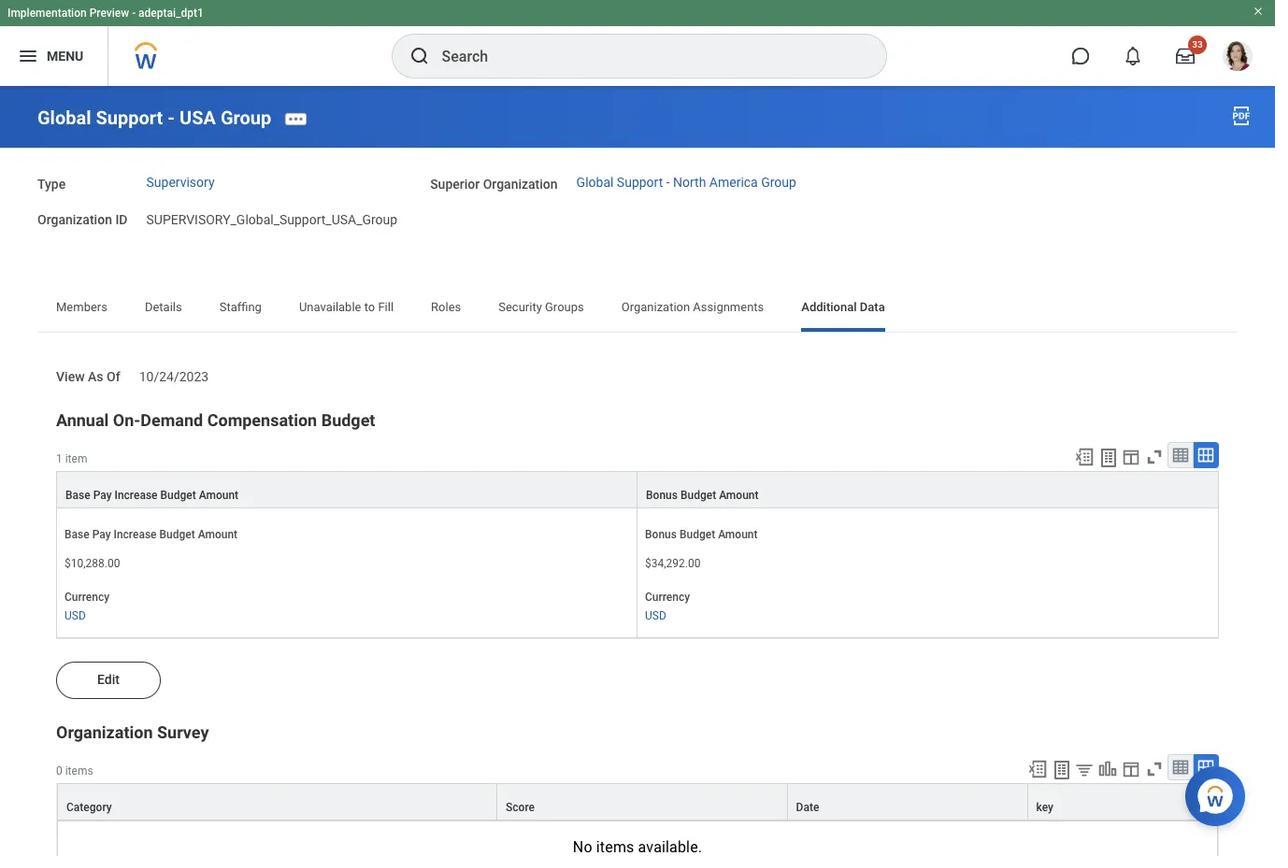 Task type: locate. For each thing, give the bounding box(es) containing it.
organization left assignments
[[622, 300, 690, 314]]

group right usa
[[221, 106, 271, 129]]

base
[[65, 489, 90, 502], [65, 528, 90, 542]]

1 horizontal spatial global
[[577, 175, 614, 190]]

members
[[56, 300, 107, 314]]

0 horizontal spatial global
[[37, 106, 91, 129]]

group right "america"
[[761, 175, 797, 190]]

bonus
[[646, 489, 678, 502], [645, 528, 677, 542]]

usd link down the "$10,288.00"
[[65, 606, 86, 623]]

1 expand table image from the top
[[1197, 446, 1216, 465]]

row containing category
[[57, 784, 1219, 821]]

america
[[710, 175, 758, 190]]

groups
[[545, 300, 584, 314]]

inbox large image
[[1176, 47, 1195, 65]]

row for annual on-demand compensation budget
[[56, 471, 1220, 510]]

global
[[37, 106, 91, 129], [577, 175, 614, 190]]

currency
[[65, 591, 109, 604], [645, 591, 690, 604]]

2 horizontal spatial -
[[667, 175, 670, 190]]

- inside menu banner
[[132, 7, 136, 20]]

edit button
[[56, 662, 161, 700]]

base pay increase budget amount
[[65, 489, 239, 502], [65, 528, 238, 542]]

1 currency from the left
[[65, 591, 109, 604]]

0 vertical spatial toolbar
[[1066, 442, 1219, 471]]

1 vertical spatial group
[[761, 175, 797, 190]]

implementation preview -   adeptai_dpt1
[[7, 7, 204, 20]]

0 vertical spatial global
[[37, 106, 91, 129]]

type
[[37, 176, 66, 191]]

export to worksheets image inside annual on-demand compensation budget group
[[1098, 447, 1120, 469]]

increase
[[115, 489, 158, 502], [114, 528, 157, 542]]

organization survey button
[[56, 723, 209, 743]]

0 vertical spatial -
[[132, 7, 136, 20]]

export to excel image
[[1075, 447, 1095, 468], [1028, 759, 1048, 780]]

organization survey group
[[56, 722, 1220, 857]]

amount inside popup button
[[719, 489, 759, 502]]

increase down on-
[[115, 489, 158, 502]]

superior organization
[[430, 176, 558, 191]]

usd
[[65, 610, 86, 623], [645, 610, 667, 623]]

toolbar
[[1066, 442, 1219, 471], [1019, 755, 1219, 784]]

0 vertical spatial base
[[65, 489, 90, 502]]

organization up items
[[56, 723, 153, 743]]

export to excel image for annual on-demand compensation budget
[[1075, 447, 1095, 468]]

amount inside popup button
[[199, 489, 239, 502]]

export to worksheets image for organization survey
[[1051, 759, 1074, 782]]

base down item
[[65, 489, 90, 502]]

tab list containing members
[[37, 287, 1238, 332]]

0 horizontal spatial usd
[[65, 610, 86, 623]]

organization
[[483, 176, 558, 191], [37, 213, 112, 228], [622, 300, 690, 314], [56, 723, 153, 743]]

usd down $34,292.00
[[645, 610, 667, 623]]

toolbar for annual on-demand compensation budget
[[1066, 442, 1219, 471]]

profile logan mcneil image
[[1223, 41, 1253, 75]]

tab list
[[37, 287, 1238, 332]]

currency usd
[[645, 591, 690, 623]]

support left usa
[[96, 106, 163, 129]]

organization assignments
[[622, 300, 764, 314]]

- right preview
[[132, 7, 136, 20]]

2 currency from the left
[[645, 591, 690, 604]]

roles
[[431, 300, 461, 314]]

base up the "$10,288.00"
[[65, 528, 90, 542]]

table image
[[1172, 446, 1191, 465]]

support for usa
[[96, 106, 163, 129]]

0 horizontal spatial export to excel image
[[1028, 759, 1048, 780]]

export to worksheets image
[[1098, 447, 1120, 469], [1051, 759, 1074, 782]]

export to worksheets image left click to view/edit grid preferences icon
[[1098, 447, 1120, 469]]

export to excel image inside 'organization survey' group
[[1028, 759, 1048, 780]]

as
[[88, 370, 103, 385]]

organization down type
[[37, 213, 112, 228]]

group
[[221, 106, 271, 129], [761, 175, 797, 190]]

1 vertical spatial base
[[65, 528, 90, 542]]

currency down $34,292.00
[[645, 591, 690, 604]]

0 horizontal spatial export to worksheets image
[[1051, 759, 1074, 782]]

1 vertical spatial -
[[168, 106, 175, 129]]

$10,288.00
[[65, 558, 120, 571]]

0 vertical spatial bonus
[[646, 489, 678, 502]]

of
[[107, 370, 120, 385]]

row
[[56, 471, 1220, 510], [56, 509, 1220, 639], [57, 784, 1219, 821]]

0 vertical spatial base pay increase budget amount
[[65, 489, 239, 502]]

data
[[860, 300, 885, 314]]

1 vertical spatial bonus
[[645, 528, 677, 542]]

justify image
[[17, 45, 39, 67]]

increase up the "$10,288.00"
[[114, 528, 157, 542]]

toolbar inside 'organization survey' group
[[1019, 755, 1219, 784]]

0 vertical spatial increase
[[115, 489, 158, 502]]

implementation
[[7, 7, 87, 20]]

2 vertical spatial -
[[667, 175, 670, 190]]

bonus inside popup button
[[646, 489, 678, 502]]

score
[[506, 802, 535, 815]]

1 horizontal spatial support
[[617, 175, 663, 190]]

usd link
[[65, 606, 86, 623], [645, 606, 667, 623]]

0 vertical spatial expand table image
[[1197, 446, 1216, 465]]

0 vertical spatial support
[[96, 106, 163, 129]]

annual on-demand compensation budget
[[56, 411, 375, 430]]

1 horizontal spatial usd
[[645, 610, 667, 623]]

- left "north"
[[667, 175, 670, 190]]

1 vertical spatial bonus budget amount
[[645, 528, 758, 542]]

0 vertical spatial bonus budget amount
[[646, 489, 759, 502]]

$34,292.00
[[645, 558, 701, 571]]

on-
[[113, 411, 141, 430]]

base pay increase budget amount element
[[65, 546, 298, 572]]

usd down the "$10,288.00"
[[65, 610, 86, 623]]

base pay increase budget amount inside popup button
[[65, 489, 239, 502]]

0 horizontal spatial -
[[132, 7, 136, 20]]

1 horizontal spatial export to worksheets image
[[1098, 447, 1120, 469]]

export to worksheets image left select to filter grid data image
[[1051, 759, 1074, 782]]

- for adeptai_dpt1
[[132, 7, 136, 20]]

0 horizontal spatial currency
[[65, 591, 109, 604]]

usd link down $34,292.00
[[645, 606, 667, 623]]

increase inside popup button
[[115, 489, 158, 502]]

adeptai_dpt1
[[138, 7, 204, 20]]

support
[[96, 106, 163, 129], [617, 175, 663, 190]]

security
[[499, 300, 542, 314]]

support for north
[[617, 175, 663, 190]]

usa
[[180, 106, 216, 129]]

row for organization survey
[[57, 784, 1219, 821]]

date button
[[788, 785, 1027, 820]]

budget
[[321, 411, 375, 430], [160, 489, 196, 502], [681, 489, 717, 502], [159, 528, 195, 542], [680, 528, 716, 542]]

global support - usa group
[[37, 106, 271, 129]]

1 horizontal spatial currency
[[645, 591, 690, 604]]

usd inside currency usd
[[645, 610, 667, 623]]

budget inside base pay increase budget amount popup button
[[160, 489, 196, 502]]

organization inside group
[[56, 723, 153, 743]]

0 vertical spatial group
[[221, 106, 271, 129]]

10/24/2023
[[139, 370, 209, 385]]

1 horizontal spatial -
[[168, 106, 175, 129]]

fill
[[378, 300, 394, 314]]

view as of element
[[139, 358, 209, 386]]

1 vertical spatial global
[[577, 175, 614, 190]]

row inside 'organization survey' group
[[57, 784, 1219, 821]]

1 usd from the left
[[65, 610, 86, 623]]

bonus budget amount button
[[638, 472, 1219, 508]]

1 vertical spatial export to worksheets image
[[1051, 759, 1074, 782]]

expand table image right table image
[[1197, 446, 1216, 465]]

export to worksheets image inside 'organization survey' group
[[1051, 759, 1074, 782]]

north
[[673, 175, 706, 190]]

survey
[[157, 723, 209, 743]]

0 items
[[56, 765, 93, 778]]

annual on-demand compensation budget button
[[56, 411, 375, 430]]

key button
[[1028, 785, 1218, 820]]

expand table image right table icon
[[1197, 758, 1216, 777]]

- left usa
[[168, 106, 175, 129]]

1 vertical spatial support
[[617, 175, 663, 190]]

global support - north america group link
[[577, 175, 797, 190]]

export to excel image inside annual on-demand compensation budget group
[[1075, 447, 1095, 468]]

export to excel image left click to view/edit grid preferences icon
[[1075, 447, 1095, 468]]

staffing
[[219, 300, 262, 314]]

0 horizontal spatial support
[[96, 106, 163, 129]]

support left "north"
[[617, 175, 663, 190]]

2 usd from the left
[[645, 610, 667, 623]]

0 vertical spatial export to excel image
[[1075, 447, 1095, 468]]

1 horizontal spatial export to excel image
[[1075, 447, 1095, 468]]

organization for organization assignments
[[622, 300, 690, 314]]

2 expand table image from the top
[[1197, 758, 1216, 777]]

0 horizontal spatial usd link
[[65, 606, 86, 623]]

toolbar inside annual on-demand compensation budget group
[[1066, 442, 1219, 471]]

currency down the "$10,288.00"
[[65, 591, 109, 604]]

view as of
[[56, 370, 120, 385]]

1 vertical spatial expand table image
[[1197, 758, 1216, 777]]

security groups
[[499, 300, 584, 314]]

select to filter grid data image
[[1075, 760, 1095, 780]]

0 vertical spatial export to worksheets image
[[1098, 447, 1120, 469]]

0
[[56, 765, 62, 778]]

click to view/edit grid preferences image
[[1121, 447, 1142, 468]]

search image
[[408, 45, 431, 67]]

organization for organization id
[[37, 213, 112, 228]]

score button
[[498, 785, 787, 820]]

1 vertical spatial export to excel image
[[1028, 759, 1048, 780]]

amount
[[199, 489, 239, 502], [719, 489, 759, 502], [198, 528, 238, 542], [718, 528, 758, 542]]

export to excel image up key
[[1028, 759, 1048, 780]]

1 horizontal spatial usd link
[[645, 606, 667, 623]]

-
[[132, 7, 136, 20], [168, 106, 175, 129], [667, 175, 670, 190]]

1 vertical spatial toolbar
[[1019, 755, 1219, 784]]

key
[[1037, 802, 1054, 815]]

category
[[66, 802, 112, 815]]

0 vertical spatial pay
[[93, 489, 112, 502]]

pay
[[93, 489, 112, 502], [92, 528, 111, 542]]

expand table image
[[1197, 446, 1216, 465], [1197, 758, 1216, 777]]

bonus budget amount
[[646, 489, 759, 502], [645, 528, 758, 542]]



Task type: vqa. For each thing, say whether or not it's contained in the screenshot.
key
yes



Task type: describe. For each thing, give the bounding box(es) containing it.
1 vertical spatial pay
[[92, 528, 111, 542]]

global support - north america group
[[577, 175, 797, 190]]

organization for organization survey
[[56, 723, 153, 743]]

notifications large image
[[1124, 47, 1143, 65]]

menu
[[47, 48, 83, 63]]

toolbar for organization survey
[[1019, 755, 1219, 784]]

2 usd link from the left
[[645, 606, 667, 623]]

organization id
[[37, 213, 128, 228]]

superior
[[430, 176, 480, 191]]

33 button
[[1165, 36, 1207, 77]]

fullscreen image
[[1145, 759, 1165, 780]]

unavailable
[[299, 300, 361, 314]]

id
[[115, 213, 128, 228]]

organization survey
[[56, 723, 209, 743]]

supervisory link
[[146, 175, 215, 190]]

annual on-demand compensation budget group
[[56, 410, 1220, 640]]

1 vertical spatial base pay increase budget amount
[[65, 528, 238, 542]]

table image
[[1172, 758, 1191, 777]]

category button
[[58, 785, 497, 820]]

demand
[[141, 411, 203, 430]]

global for global support - north america group
[[577, 175, 614, 190]]

expand table image for table image
[[1197, 446, 1216, 465]]

1
[[56, 453, 62, 466]]

supervisory
[[146, 175, 215, 190]]

- for north
[[667, 175, 670, 190]]

menu button
[[0, 26, 108, 86]]

edit
[[97, 672, 120, 687]]

view printable version (pdf) image
[[1231, 105, 1253, 127]]

tab list inside 'global support - usa group' main content
[[37, 287, 1238, 332]]

additional data
[[802, 300, 885, 314]]

bonus budget amount element
[[645, 546, 879, 572]]

currency for currency
[[65, 591, 109, 604]]

1 usd link from the left
[[65, 606, 86, 623]]

bonus budget amount inside popup button
[[646, 489, 759, 502]]

1 vertical spatial increase
[[114, 528, 157, 542]]

assignments
[[693, 300, 764, 314]]

additional
[[802, 300, 857, 314]]

currency for currency usd
[[645, 591, 690, 604]]

to
[[364, 300, 375, 314]]

unavailable to fill
[[299, 300, 394, 314]]

fullscreen image
[[1145, 447, 1165, 468]]

Search Workday  search field
[[442, 36, 848, 77]]

items
[[65, 765, 93, 778]]

item
[[65, 453, 87, 466]]

export to worksheets image for annual on-demand compensation budget
[[1098, 447, 1120, 469]]

export to excel image for organization survey
[[1028, 759, 1048, 780]]

global support - usa group main content
[[0, 86, 1276, 857]]

1 item
[[56, 453, 87, 466]]

global support - usa group link
[[37, 106, 271, 129]]

expand table image for table icon
[[1197, 758, 1216, 777]]

base pay increase budget amount button
[[57, 472, 637, 508]]

annual
[[56, 411, 109, 430]]

preview
[[89, 7, 129, 20]]

date
[[796, 802, 820, 815]]

0 horizontal spatial group
[[221, 106, 271, 129]]

compensation
[[207, 411, 317, 430]]

supervisory_global_support_usa_group
[[146, 213, 398, 228]]

details
[[145, 300, 182, 314]]

menu banner
[[0, 0, 1276, 86]]

pay inside popup button
[[93, 489, 112, 502]]

organization right "superior"
[[483, 176, 558, 191]]

close environment banner image
[[1253, 6, 1264, 17]]

33
[[1193, 39, 1203, 50]]

global for global support - usa group
[[37, 106, 91, 129]]

click to view/edit grid preferences image
[[1121, 759, 1142, 780]]

base inside popup button
[[65, 489, 90, 502]]

- for usa
[[168, 106, 175, 129]]

expand/collapse chart image
[[1098, 759, 1118, 780]]

budget inside bonus budget amount popup button
[[681, 489, 717, 502]]

1 horizontal spatial group
[[761, 175, 797, 190]]

view
[[56, 370, 85, 385]]



